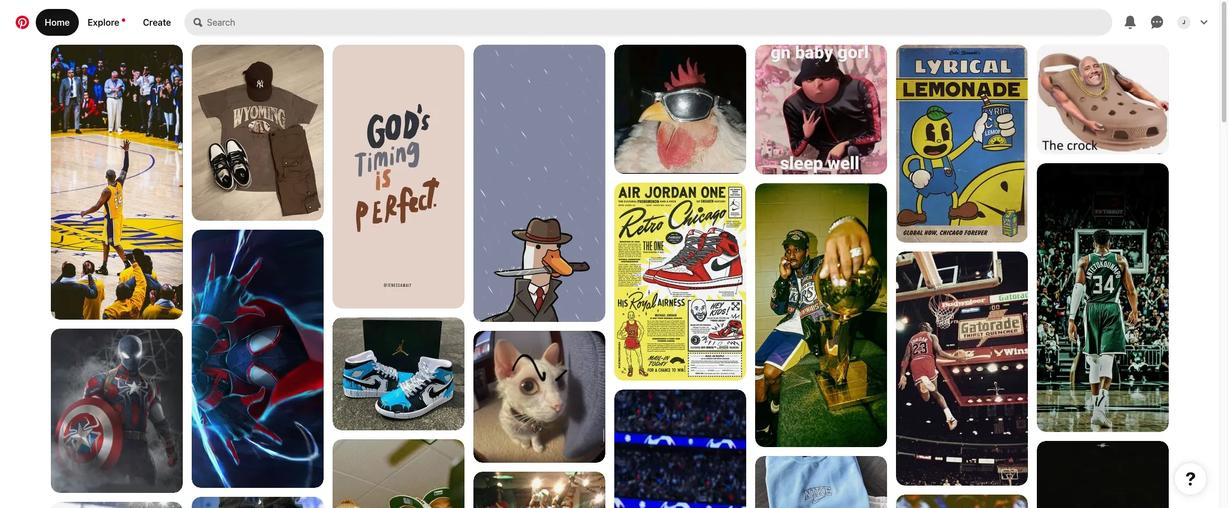 Task type: vqa. For each thing, say whether or not it's contained in the screenshot.
Create link
yes



Task type: describe. For each thing, give the bounding box(es) containing it.
like and subscribe image
[[615, 390, 747, 508]]

high quality captain spider stl file 3d printable  hq.  it is very cool.. i guarantee 100% quality and satisfaction with the table. you will be pleased. model is cut and keyed and ready for 3d printing purposes. files are sent in digital form. after purchasing, send a message with a link to download from the cloud. copy the sent link and paste the link into your file. after downloading the file to disk (which will be in zip/rar format), unzip the zip file and you will have a complete stl to prin image
[[51, 329, 183, 494]]

this contains an image of: unisex inspo image
[[192, 45, 324, 221]]

this contains an image of: kobe bryant image
[[51, 45, 183, 320]]

this contains an image of: michael jordan aesthetic wallpaper image
[[474, 472, 606, 508]]

product details includes shipping bags, dustbag sleeper, care manual, booklet, tag. image
[[756, 456, 888, 508]]

this contains an image of: god's timing is perfect. image
[[333, 45, 465, 309]]

this contains an image of: michael jordan image
[[897, 495, 1029, 508]]

home link
[[36, 9, 79, 36]]

this contains an image of: giannis antetokounmpo milwaukee bucks hd wallpaper nba 34 image
[[1038, 163, 1170, 432]]

notifications image
[[122, 18, 125, 22]]

explore link
[[79, 9, 134, 36]]



Task type: locate. For each thing, give the bounding box(es) containing it.
this contains an image of: ja morant image
[[1038, 441, 1170, 508]]

this contains an image of: lyrical lemonade by karalang fk | graphic poster, album artwork cover art, graphic design posters image
[[897, 45, 1029, 243]]

list
[[0, 45, 1220, 508]]

search icon image
[[194, 18, 203, 27]]

jacob simon image
[[1178, 16, 1191, 29]]

from hardwood to hollywood: best nba documentaries 2023 - journey from the basketball court to the silver screen as we showcase the documentaries that translate the drama and passion of the game. click now to explore! image
[[333, 440, 465, 508]]

this contains an image of: poster for my favorite jordan 1. inspired by comic book ads from the 50s. image
[[615, 183, 747, 381]]

this contains an image of: what was that again image
[[474, 331, 606, 464]]

this contains an image of: image
[[1038, 45, 1170, 154], [756, 183, 888, 447], [333, 318, 465, 431], [192, 497, 324, 508], [51, 502, 183, 508]]

create
[[143, 17, 171, 27]]

create link
[[134, 9, 180, 36]]

this contains an image of: duck wallpaper image
[[474, 45, 606, 369]]

this contains an image of: gru saying gn to you image
[[756, 45, 888, 175]]

this contains an image of: denim1001 image
[[897, 252, 1029, 486]]

this contains an image of: strange harbors | film review: spider-man: into the spider-verse image
[[192, 230, 324, 488]]

this contains an image of: juan 👍🏻 | funny animal photos, funny animals, really funny pictures image
[[615, 45, 747, 174]]

explore
[[88, 17, 119, 27]]

Search text field
[[207, 9, 1113, 36]]

home
[[45, 17, 70, 27]]



